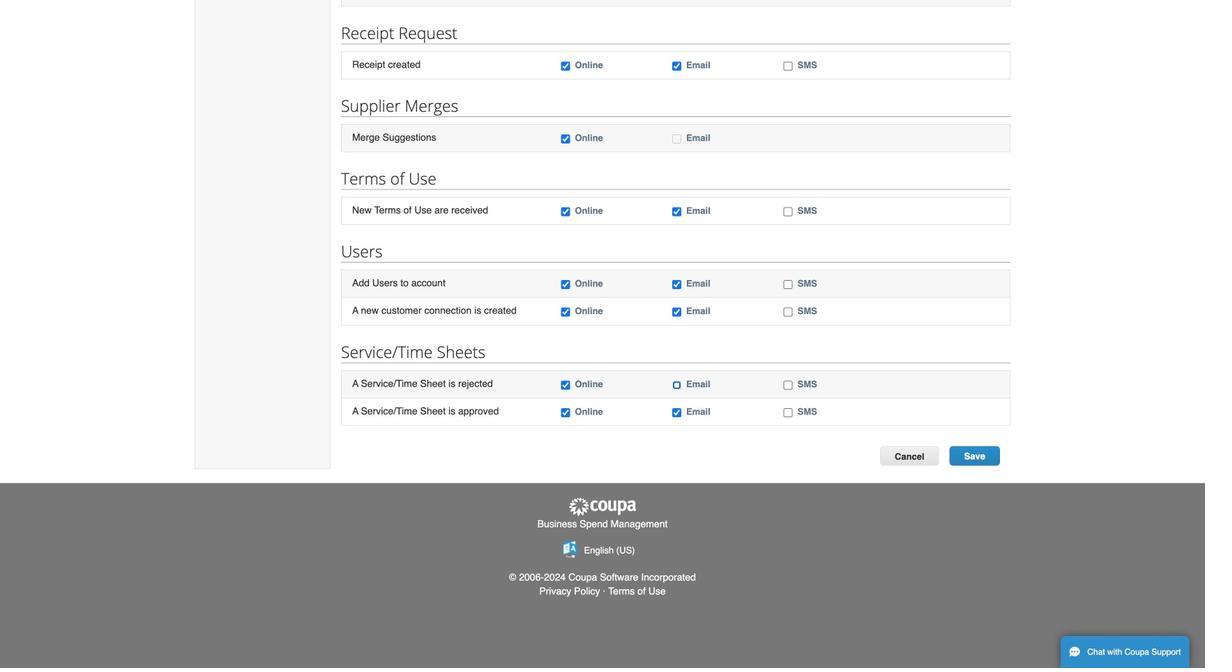Task type: locate. For each thing, give the bounding box(es) containing it.
coupa supplier portal image
[[568, 498, 637, 517]]

None checkbox
[[561, 62, 570, 71], [672, 62, 681, 71], [784, 62, 793, 71], [561, 135, 570, 144], [561, 208, 570, 217], [672, 208, 681, 217], [784, 208, 793, 217], [561, 280, 570, 290], [561, 308, 570, 317], [672, 308, 681, 317], [672, 381, 681, 390], [784, 381, 793, 390], [784, 409, 793, 418], [561, 62, 570, 71], [672, 62, 681, 71], [784, 62, 793, 71], [561, 135, 570, 144], [561, 208, 570, 217], [672, 208, 681, 217], [784, 208, 793, 217], [561, 280, 570, 290], [561, 308, 570, 317], [672, 308, 681, 317], [672, 381, 681, 390], [784, 381, 793, 390], [784, 409, 793, 418]]

None checkbox
[[672, 135, 681, 144], [672, 280, 681, 290], [784, 280, 793, 290], [784, 308, 793, 317], [561, 381, 570, 390], [561, 409, 570, 418], [672, 409, 681, 418], [672, 135, 681, 144], [672, 280, 681, 290], [784, 280, 793, 290], [784, 308, 793, 317], [561, 381, 570, 390], [561, 409, 570, 418], [672, 409, 681, 418]]



Task type: vqa. For each thing, say whether or not it's contained in the screenshot.
Tim LINK
no



